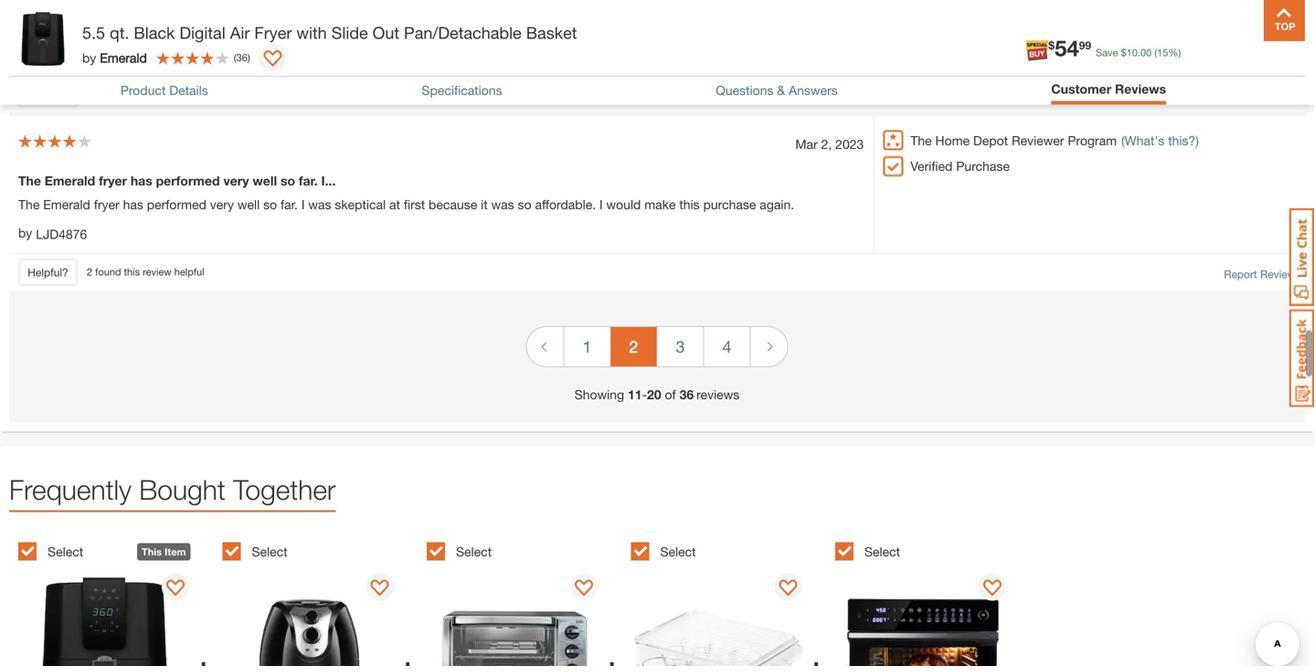 Task type: locate. For each thing, give the bounding box(es) containing it.
3 display image from the left
[[983, 580, 1002, 598]]

display image
[[264, 50, 282, 69], [166, 580, 185, 598], [575, 580, 593, 598]]

0 vertical spatial far.
[[299, 173, 318, 188]]

0 vertical spatial has
[[131, 173, 152, 188]]

this inside the emerald fryer has performed very well so far. i... the emerald fryer has performed very well so far. i was skeptical at first because it was so affordable. i would make this purchase again.
[[679, 197, 700, 212]]

1 vertical spatial 36
[[680, 387, 694, 402]]

by ljd4876
[[18, 225, 87, 242]]

&
[[777, 83, 785, 98]]

this
[[679, 197, 700, 212], [124, 266, 140, 278]]

because
[[429, 197, 477, 212]]

very
[[223, 173, 249, 188], [210, 197, 234, 212]]

display image inside 4 / 5 group
[[779, 580, 797, 598]]

( right 00
[[1155, 47, 1157, 58]]

(what's
[[1122, 133, 1165, 148]]

item
[[165, 546, 186, 558]]

this right "make"
[[679, 197, 700, 212]]

fryer
[[254, 23, 292, 43]]

0 vertical spatial performed
[[156, 173, 220, 188]]

3 select from the left
[[456, 545, 492, 560]]

0 horizontal spatial display image
[[371, 580, 389, 598]]

display image for black
[[264, 50, 282, 69]]

far. left i...
[[299, 173, 318, 188]]

has up 2 found this review helpful
[[123, 197, 143, 212]]

select inside 5 / 5 group
[[865, 545, 900, 560]]

1 link
[[564, 327, 610, 366]]

1 horizontal spatial i
[[600, 197, 603, 212]]

emerald for the
[[45, 173, 95, 188]]

verified
[[911, 159, 953, 174]]

select for 2 / 5 group
[[252, 545, 288, 560]]

0 horizontal spatial was
[[308, 197, 331, 212]]

review
[[1261, 268, 1296, 280]]

2 vertical spatial emerald
[[43, 197, 90, 212]]

select inside 4 / 5 group
[[660, 545, 696, 560]]

0 vertical spatial this
[[679, 197, 700, 212]]

navigation
[[526, 313, 788, 385]]

1 was from the left
[[308, 197, 331, 212]]

.
[[1138, 47, 1141, 58]]

0 horizontal spatial i
[[301, 197, 305, 212]]

navigation containing 1
[[526, 313, 788, 385]]

showing 11 - 20 of 36 reviews
[[575, 387, 740, 402]]

was
[[308, 197, 331, 212], [491, 197, 514, 212]]

display image inside 5 / 5 group
[[983, 580, 1002, 598]]

this item
[[142, 546, 186, 558]]

1 vertical spatial performed
[[147, 197, 206, 212]]

performed up helpful
[[147, 197, 206, 212]]

bought
[[139, 473, 226, 506]]

slide
[[332, 23, 368, 43]]

-
[[642, 387, 647, 402]]

1 horizontal spatial so
[[281, 173, 295, 188]]

2 vertical spatial the
[[18, 197, 40, 212]]

2 horizontal spatial display image
[[575, 580, 593, 598]]

select inside 3 / 5 group
[[456, 545, 492, 560]]

of
[[665, 387, 676, 402]]

details
[[169, 83, 208, 98]]

2 found this review helpful
[[87, 266, 204, 278]]

ariawave 36 qt. black air fryer oven image
[[835, 569, 1011, 666]]

1 vertical spatial this
[[124, 266, 140, 278]]

reviews
[[697, 387, 740, 402]]

questions
[[716, 83, 774, 98]]

select for 3 / 5 group
[[456, 545, 492, 560]]

by inside by ljd4876
[[18, 225, 32, 240]]

2 horizontal spatial display image
[[983, 580, 1002, 598]]

was right it
[[491, 197, 514, 212]]

select down together
[[252, 545, 288, 560]]

by down 5.5
[[82, 50, 96, 65]]

has down 'product'
[[131, 173, 152, 188]]

0 horizontal spatial $
[[1049, 39, 1055, 52]]

1 horizontal spatial 36
[[680, 387, 694, 402]]

36
[[236, 52, 248, 64], [680, 387, 694, 402]]

report review button
[[1224, 266, 1296, 282]]

questions & answers button
[[716, 83, 838, 98], [716, 83, 838, 98]]

affordable.
[[535, 197, 596, 212]]

( left the ')'
[[234, 52, 236, 64]]

has
[[131, 173, 152, 188], [123, 197, 143, 212]]

0 vertical spatial well
[[253, 173, 277, 188]]

purchase
[[956, 159, 1010, 174]]

i left skeptical
[[301, 197, 305, 212]]

0 vertical spatial 36
[[236, 52, 248, 64]]

purchase
[[703, 197, 756, 212]]

skeptical
[[335, 197, 386, 212]]

1 horizontal spatial far.
[[299, 173, 318, 188]]

helpful?
[[28, 266, 68, 279]]

the emerald fryer has performed very well so far. i... the emerald fryer has performed very well so far. i was skeptical at first because it was so affordable. i would make this purchase again.
[[18, 173, 794, 212]]

select down frequently
[[48, 545, 83, 560]]

reviewer
[[1012, 133, 1064, 148]]

2
[[87, 266, 92, 278]]

by inside 'by homedepotcustomer'
[[18, 47, 32, 62]]

4 / 5 group
[[631, 532, 826, 666]]

select up 1150 w 4-slice stainless steel convection toaster oven with built-in timer image
[[456, 545, 492, 560]]

fryer
[[99, 173, 127, 188], [94, 197, 119, 212]]

select
[[48, 545, 83, 560], [252, 545, 288, 560], [456, 545, 492, 560], [660, 545, 696, 560], [865, 545, 900, 560]]

by emerald
[[82, 50, 147, 65]]

0 horizontal spatial display image
[[166, 580, 185, 598]]

performed
[[156, 173, 220, 188], [147, 197, 206, 212]]

display image inside 2 / 5 group
[[371, 580, 389, 598]]

specifications button
[[422, 83, 502, 98], [422, 83, 502, 98]]

select up the fridge binz 12 egg holder in clear image
[[660, 545, 696, 560]]

$
[[1049, 39, 1055, 52], [1121, 47, 1127, 58]]

by for by homedepotcustomer
[[18, 47, 32, 62]]

2 select from the left
[[252, 545, 288, 560]]

5 select from the left
[[865, 545, 900, 560]]

the
[[911, 133, 932, 148], [18, 173, 41, 188], [18, 197, 40, 212]]

0 vertical spatial very
[[223, 173, 249, 188]]

0 horizontal spatial (
[[234, 52, 236, 64]]

performed down the 'details'
[[156, 173, 220, 188]]

display image
[[371, 580, 389, 598], [779, 580, 797, 598], [983, 580, 1002, 598]]

well
[[253, 173, 277, 188], [238, 197, 260, 212]]

customer reviews
[[1052, 81, 1166, 96]]

3.4 qt. manual air fryer with rapid air technology image
[[223, 569, 398, 666]]

0 horizontal spatial 36
[[236, 52, 248, 64]]

live chat image
[[1290, 208, 1314, 306]]

36 right of
[[680, 387, 694, 402]]

display image inside 1 / 5 group
[[166, 580, 185, 598]]

1 vertical spatial emerald
[[45, 173, 95, 188]]

1 horizontal spatial was
[[491, 197, 514, 212]]

1 vertical spatial far.
[[281, 197, 298, 212]]

1 display image from the left
[[371, 580, 389, 598]]

%)
[[1169, 47, 1181, 58]]

customer reviews button
[[1052, 81, 1166, 100], [1052, 81, 1166, 96]]

feedback link image
[[1290, 309, 1314, 408]]

5.5
[[82, 23, 105, 43]]

1 horizontal spatial this
[[679, 197, 700, 212]]

0 horizontal spatial so
[[263, 197, 277, 212]]

i left would
[[600, 197, 603, 212]]

$ left 99
[[1049, 39, 1055, 52]]

1 select from the left
[[48, 545, 83, 560]]

1 vertical spatial the
[[18, 173, 41, 188]]

the for the home depot reviewer program
[[911, 133, 932, 148]]

select up ariawave 36 qt. black air fryer oven image
[[865, 545, 900, 560]]

by left homedepotcustomer
[[18, 47, 32, 62]]

2 horizontal spatial so
[[518, 197, 532, 212]]

1150 w 4-slice stainless steel convection toaster oven with built-in timer image
[[427, 569, 602, 666]]

product details button
[[120, 83, 208, 98], [120, 83, 208, 98]]

display image for the fridge binz 12 egg holder in clear image
[[779, 580, 797, 598]]

was down i...
[[308, 197, 331, 212]]

this right found
[[124, 266, 140, 278]]

by left "ljd4876" at the top of the page
[[18, 225, 32, 240]]

product
[[120, 83, 166, 98]]

(what's this?) link
[[1122, 131, 1199, 150]]

4 select from the left
[[660, 545, 696, 560]]

(
[[1155, 47, 1157, 58], [234, 52, 236, 64]]

so left i...
[[281, 173, 295, 188]]

0 vertical spatial emerald
[[100, 50, 147, 65]]

1 horizontal spatial display image
[[264, 50, 282, 69]]

emerald for by
[[100, 50, 147, 65]]

report review
[[1224, 268, 1296, 280]]

1 horizontal spatial display image
[[779, 580, 797, 598]]

)
[[248, 52, 250, 64]]

helpful
[[174, 266, 204, 278]]

emerald
[[100, 50, 147, 65], [45, 173, 95, 188], [43, 197, 90, 212]]

select for 4 / 5 group
[[660, 545, 696, 560]]

0 vertical spatial the
[[911, 133, 932, 148]]

4 button
[[704, 327, 750, 366]]

select inside 2 / 5 group
[[252, 545, 288, 560]]

$ left the .
[[1121, 47, 1127, 58]]

1 vertical spatial well
[[238, 197, 260, 212]]

the for the emerald fryer has performed very well so far. i... the emerald fryer has performed very well so far. i was skeptical at first because it was so affordable. i would make this purchase again.
[[18, 173, 41, 188]]

select inside 1 / 5 group
[[48, 545, 83, 560]]

so left skeptical
[[263, 197, 277, 212]]

air
[[230, 23, 250, 43]]

1
[[583, 337, 592, 356]]

1 i from the left
[[301, 197, 305, 212]]

ljd4876
[[36, 227, 87, 242]]

36 down the air
[[236, 52, 248, 64]]

2 display image from the left
[[779, 580, 797, 598]]

far. left skeptical
[[281, 197, 298, 212]]

so right it
[[518, 197, 532, 212]]

display image for 3.4 qt. manual air fryer with rapid air technology image
[[371, 580, 389, 598]]

2 / 5 group
[[223, 532, 418, 666]]

0 horizontal spatial far.
[[281, 197, 298, 212]]



Task type: describe. For each thing, give the bounding box(es) containing it.
15
[[1157, 47, 1169, 58]]

1 vertical spatial very
[[210, 197, 234, 212]]

fridge binz 12 egg holder in clear image
[[631, 569, 806, 666]]

11
[[628, 387, 642, 402]]

found
[[95, 266, 121, 278]]

20
[[647, 387, 661, 402]]

1 vertical spatial fryer
[[94, 197, 119, 212]]

answers
[[789, 83, 838, 98]]

digital
[[179, 23, 226, 43]]

specifications
[[422, 83, 502, 98]]

homedepotcustomer
[[36, 48, 161, 63]]

at
[[389, 197, 400, 212]]

0 vertical spatial fryer
[[99, 173, 127, 188]]

qt.
[[110, 23, 129, 43]]

4
[[723, 337, 732, 356]]

2023
[[836, 137, 864, 152]]

customer
[[1052, 81, 1112, 96]]

(what's this?)
[[1122, 133, 1199, 148]]

1 horizontal spatial $
[[1121, 47, 1127, 58]]

2 was from the left
[[491, 197, 514, 212]]

5.5 qt. black digital air fryer with slide out pan/detachable basket
[[82, 23, 577, 43]]

with
[[296, 23, 327, 43]]

54
[[1055, 35, 1079, 61]]

2 i from the left
[[600, 197, 603, 212]]

basket
[[526, 23, 577, 43]]

again.
[[760, 197, 794, 212]]

display image for together
[[166, 580, 185, 598]]

this
[[142, 546, 162, 558]]

review
[[143, 266, 172, 278]]

00
[[1141, 47, 1152, 58]]

out
[[373, 23, 399, 43]]

0 horizontal spatial this
[[124, 266, 140, 278]]

ljd4876 button
[[36, 225, 87, 244]]

$ 54 99
[[1049, 35, 1091, 61]]

the home depot reviewer program
[[911, 133, 1117, 148]]

mar
[[796, 137, 818, 152]]

display image for ariawave 36 qt. black air fryer oven image
[[983, 580, 1002, 598]]

would
[[606, 197, 641, 212]]

pan/detachable
[[404, 23, 522, 43]]

3 button
[[658, 327, 703, 366]]

save $ 10 . 00 ( 15 %)
[[1096, 47, 1181, 58]]

select for 5 / 5 group
[[865, 545, 900, 560]]

home
[[936, 133, 970, 148]]

10
[[1127, 47, 1138, 58]]

1 horizontal spatial (
[[1155, 47, 1157, 58]]

5 / 5 group
[[835, 532, 1031, 666]]

product image image
[[14, 9, 73, 69]]

by for by emerald
[[82, 50, 96, 65]]

verified purchase
[[911, 159, 1010, 174]]

by homedepotcustomer
[[18, 47, 161, 63]]

1 / 5 group
[[18, 532, 213, 666]]

1 vertical spatial has
[[123, 197, 143, 212]]

by for by ljd4876
[[18, 225, 32, 240]]

showing
[[575, 387, 624, 402]]

first
[[404, 197, 425, 212]]

reviews
[[1115, 81, 1166, 96]]

$ inside $ 54 99
[[1049, 39, 1055, 52]]

3 / 5 group
[[427, 532, 622, 666]]

helpful? button
[[18, 259, 78, 286]]

select for 1 / 5 group
[[48, 545, 83, 560]]

2,
[[821, 137, 832, 152]]

depot
[[973, 133, 1008, 148]]

( 36 )
[[234, 52, 250, 64]]

save
[[1096, 47, 1118, 58]]

frequently bought together
[[9, 473, 336, 506]]

this?)
[[1168, 133, 1199, 148]]

program
[[1068, 133, 1117, 148]]

homedepotcustomer button
[[36, 46, 161, 65]]

99
[[1079, 39, 1091, 52]]

mar 2, 2023
[[796, 137, 864, 152]]

3
[[676, 337, 685, 356]]

report
[[1224, 268, 1258, 280]]

frequently
[[9, 473, 132, 506]]

questions & answers
[[716, 83, 838, 98]]

top button
[[1264, 0, 1305, 41]]

black
[[134, 23, 175, 43]]

product details
[[120, 83, 208, 98]]

make
[[645, 197, 676, 212]]

it
[[481, 197, 488, 212]]

i...
[[321, 173, 336, 188]]

together
[[233, 473, 336, 506]]



Task type: vqa. For each thing, say whether or not it's contained in the screenshot.
leftmost our
no



